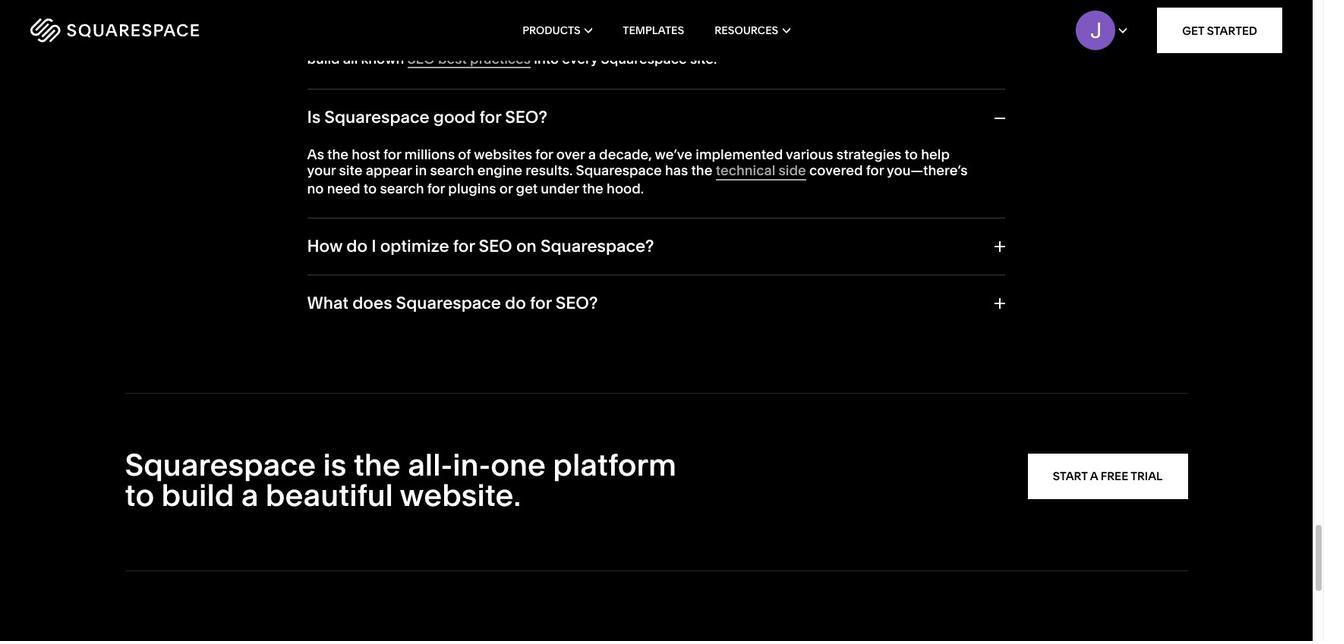 Task type: locate. For each thing, give the bounding box(es) containing it.
is
[[307, 107, 321, 128]]

in
[[842, 17, 854, 34], [415, 162, 427, 180]]

1 vertical spatial seo
[[479, 236, 513, 257]]

0 horizontal spatial is
[[323, 446, 347, 484]]

for right optimize
[[453, 236, 475, 257]]

squarespace logo link
[[30, 18, 281, 43]]

to inside search engine optimization, or seo, is the process of improving your site's ranking in search results. while the factors search engines like google use to rank sites are kept secret and change frequently, we build all known
[[626, 33, 640, 51]]

1 vertical spatial or
[[500, 180, 513, 198]]

known
[[361, 50, 404, 67]]

0 vertical spatial or
[[492, 17, 505, 34]]

in inside search engine optimization, or seo, is the process of improving your site's ranking in search results. while the factors search engines like google use to rank sites are kept secret and change frequently, we build all known
[[842, 17, 854, 34]]

0 horizontal spatial build
[[161, 477, 234, 514]]

to inside as the host for millions of websites for over a decade, we've implemented various strategies to help your site appear in search engine results. squarespace has the
[[905, 146, 918, 163]]

as the host for millions of websites for over a decade, we've implemented various strategies to help your site appear in search engine results. squarespace has the
[[307, 146, 950, 180]]

results.
[[904, 17, 951, 34], [526, 162, 573, 180]]

squarespace logo image
[[30, 18, 199, 43]]

of right millions
[[458, 146, 471, 163]]

for down millions
[[427, 180, 445, 198]]

0 vertical spatial results.
[[904, 17, 951, 34]]

1 horizontal spatial engine
[[478, 162, 523, 180]]

search inside 'covered for you—there's no need to search for plugins or get under the hood.'
[[380, 180, 424, 198]]

results. inside as the host for millions of websites for over a decade, we've implemented various strategies to help your site appear in search engine results. squarespace has the
[[526, 162, 573, 180]]

results. up under in the top left of the page
[[526, 162, 573, 180]]

appear
[[366, 162, 412, 180]]

1 vertical spatial of
[[458, 146, 471, 163]]

resources
[[715, 24, 779, 37]]

search right and
[[857, 17, 901, 34]]

build inside squarespace is the all‑in‑one platform to build a beautiful website.
[[161, 477, 234, 514]]

for right host
[[384, 146, 402, 163]]

squarespace
[[601, 50, 687, 67], [325, 107, 430, 128], [576, 162, 662, 180], [396, 293, 501, 314], [125, 446, 316, 484]]

seo best practices link
[[408, 50, 531, 69]]

optimization,
[[404, 17, 489, 34]]

engine up 'get'
[[478, 162, 523, 180]]

0 vertical spatial is
[[542, 17, 553, 34]]

1 horizontal spatial build
[[307, 50, 340, 67]]

1 vertical spatial in
[[415, 162, 427, 180]]

secret
[[764, 33, 805, 51]]

of right use
[[636, 17, 649, 34]]

1 horizontal spatial seo?
[[556, 293, 598, 314]]

1 vertical spatial results.
[[526, 162, 573, 180]]

0 vertical spatial seo?
[[505, 107, 548, 128]]

covered for you—there's no need to search for plugins or get under the hood.
[[307, 162, 968, 198]]

squarespace?
[[541, 236, 654, 257]]

start a free trial
[[1054, 470, 1164, 484]]

1 vertical spatial do
[[505, 293, 526, 314]]

for down on
[[530, 293, 552, 314]]

do left the i
[[347, 236, 368, 257]]

best
[[438, 50, 467, 67]]

0 vertical spatial in
[[842, 17, 854, 34]]

or left 'get'
[[500, 180, 513, 198]]

technical side link
[[716, 162, 807, 181]]

as
[[307, 146, 324, 163]]

to
[[626, 33, 640, 51], [905, 146, 918, 163], [364, 180, 377, 198], [125, 477, 154, 514]]

0 horizontal spatial results.
[[526, 162, 573, 180]]

in right appear
[[415, 162, 427, 180]]

0 horizontal spatial in
[[415, 162, 427, 180]]

we've
[[655, 146, 693, 163]]

factors
[[372, 33, 417, 51]]

or inside 'covered for you—there's no need to search for plugins or get under the hood.'
[[500, 180, 513, 198]]

1 vertical spatial seo?
[[556, 293, 598, 314]]

frequently,
[[889, 33, 958, 51]]

0 horizontal spatial engine
[[356, 17, 401, 34]]

squarespace inside squarespace is the all‑in‑one platform to build a beautiful website.
[[125, 446, 316, 484]]

search up plugins
[[430, 162, 474, 180]]

seo,
[[509, 17, 539, 34]]

0 vertical spatial do
[[347, 236, 368, 257]]

1 horizontal spatial seo
[[479, 236, 513, 257]]

seo left best on the top left of page
[[408, 50, 435, 67]]

seo? down squarespace?
[[556, 293, 598, 314]]

0 vertical spatial seo
[[408, 50, 435, 67]]

1 vertical spatial your
[[307, 162, 336, 180]]

and
[[809, 33, 833, 51]]

has
[[665, 162, 689, 180]]

1 horizontal spatial is
[[542, 17, 553, 34]]

engine up the known
[[356, 17, 401, 34]]

resources button
[[715, 0, 791, 61]]

1 horizontal spatial do
[[505, 293, 526, 314]]

0 vertical spatial your
[[721, 17, 750, 34]]

products button
[[523, 0, 593, 61]]

squarespace inside as the host for millions of websites for over a decade, we've implemented various strategies to help your site appear in search engine results. squarespace has the
[[576, 162, 662, 180]]

0 vertical spatial engine
[[356, 17, 401, 34]]

seo? up websites
[[505, 107, 548, 128]]

templates link
[[623, 0, 685, 61]]

rank
[[643, 33, 671, 51]]

do down on
[[505, 293, 526, 314]]

get
[[1183, 23, 1205, 38]]

do
[[347, 236, 368, 257], [505, 293, 526, 314]]

search
[[857, 17, 901, 34], [420, 33, 464, 51], [430, 162, 474, 180], [380, 180, 424, 198]]

sites
[[674, 33, 705, 51]]

is squarespace good for seo?
[[307, 107, 548, 128]]

or inside search engine optimization, or seo, is the process of improving your site's ranking in search results. while the factors search engines like google use to rank sites are kept secret and change frequently, we build all known
[[492, 17, 505, 34]]

are
[[708, 33, 729, 51]]

search
[[307, 17, 353, 34]]

build
[[307, 50, 340, 67], [161, 477, 234, 514]]

a inside as the host for millions of websites for over a decade, we've implemented various strategies to help your site appear in search engine results. squarespace has the
[[589, 146, 596, 163]]

1 vertical spatial build
[[161, 477, 234, 514]]

0 horizontal spatial a
[[241, 477, 259, 514]]

1 vertical spatial is
[[323, 446, 347, 484]]

1 horizontal spatial your
[[721, 17, 750, 34]]

a inside squarespace is the all‑in‑one platform to build a beautiful website.
[[241, 477, 259, 514]]

the inside 'covered for you—there's no need to search for plugins or get under the hood.'
[[583, 180, 604, 198]]

how
[[307, 236, 343, 257]]

1 horizontal spatial results.
[[904, 17, 951, 34]]

or left seo,
[[492, 17, 505, 34]]

0 vertical spatial build
[[307, 50, 340, 67]]

results. left we
[[904, 17, 951, 34]]

what does squarespace do for seo?
[[307, 293, 598, 314]]

0 horizontal spatial of
[[458, 146, 471, 163]]

a
[[589, 146, 596, 163], [1091, 470, 1099, 484], [241, 477, 259, 514]]

0 horizontal spatial do
[[347, 236, 368, 257]]

while
[[307, 33, 344, 51]]

seo?
[[505, 107, 548, 128], [556, 293, 598, 314]]

1 horizontal spatial a
[[589, 146, 596, 163]]

google
[[548, 33, 597, 51]]

use
[[600, 33, 623, 51]]

in right and
[[842, 17, 854, 34]]

0 vertical spatial of
[[636, 17, 649, 34]]

1 vertical spatial engine
[[478, 162, 523, 180]]

seo left on
[[479, 236, 513, 257]]

1 horizontal spatial of
[[636, 17, 649, 34]]

your up 'no'
[[307, 162, 336, 180]]

is
[[542, 17, 553, 34], [323, 446, 347, 484]]

0 horizontal spatial your
[[307, 162, 336, 180]]

in inside as the host for millions of websites for over a decade, we've implemented various strategies to help your site appear in search engine results. squarespace has the
[[415, 162, 427, 180]]

your
[[721, 17, 750, 34], [307, 162, 336, 180]]

of
[[636, 17, 649, 34], [458, 146, 471, 163]]

various
[[786, 146, 834, 163]]

1 horizontal spatial in
[[842, 17, 854, 34]]

seo
[[408, 50, 435, 67], [479, 236, 513, 257]]

results. inside search engine optimization, or seo, is the process of improving your site's ranking in search results. while the factors search engines like google use to rank sites are kept secret and change frequently, we build all known
[[904, 17, 951, 34]]

or
[[492, 17, 505, 34], [500, 180, 513, 198]]

get
[[516, 180, 538, 198]]

site.
[[691, 50, 717, 67]]

search down appear
[[380, 180, 424, 198]]

2 horizontal spatial a
[[1091, 470, 1099, 484]]

start a free trial link
[[1029, 454, 1189, 500]]

started
[[1208, 23, 1258, 38]]

does
[[353, 293, 392, 314]]

search inside as the host for millions of websites for over a decade, we've implemented various strategies to help your site appear in search engine results. squarespace has the
[[430, 162, 474, 180]]

you—there's
[[887, 162, 968, 180]]

your left site's
[[721, 17, 750, 34]]



Task type: vqa. For each thing, say whether or not it's contained in the screenshot.
build within the Squarespace is the all‑in‑one platform to build a beautiful website.
yes



Task type: describe. For each thing, give the bounding box(es) containing it.
is inside squarespace is the all‑in‑one platform to build a beautiful website.
[[323, 446, 347, 484]]

the inside squarespace is the all‑in‑one platform to build a beautiful website.
[[354, 446, 401, 484]]

decade,
[[599, 146, 652, 163]]

all‑in‑one
[[408, 446, 546, 484]]

is inside search engine optimization, or seo, is the process of improving your site's ranking in search results. while the factors search engines like google use to rank sites are kept secret and change frequently, we build all known
[[542, 17, 553, 34]]

products
[[523, 24, 581, 37]]

practices
[[470, 50, 531, 67]]

templates
[[623, 24, 685, 37]]

0 horizontal spatial seo?
[[505, 107, 548, 128]]

technical side
[[716, 162, 807, 180]]

need
[[327, 180, 361, 198]]

site
[[339, 162, 363, 180]]

ranking
[[790, 17, 839, 34]]

covered
[[810, 162, 863, 180]]

every
[[562, 50, 598, 67]]

engines
[[468, 33, 520, 51]]

hood.
[[607, 180, 644, 198]]

to inside squarespace is the all‑in‑one platform to build a beautiful website.
[[125, 477, 154, 514]]

engine inside search engine optimization, or seo, is the process of improving your site's ranking in search results. while the factors search engines like google use to rank sites are kept secret and change frequently, we build all known
[[356, 17, 401, 34]]

website.
[[400, 477, 521, 514]]

help
[[922, 146, 950, 163]]

under
[[541, 180, 579, 198]]

for left over
[[536, 146, 553, 163]]

a inside "start a free trial" link
[[1091, 470, 1099, 484]]

plugins
[[448, 180, 496, 198]]

improving
[[652, 17, 718, 34]]

over
[[557, 146, 585, 163]]

process
[[580, 17, 633, 34]]

build inside search engine optimization, or seo, is the process of improving your site's ranking in search results. while the factors search engines like google use to rank sites are kept secret and change frequently, we build all known
[[307, 50, 340, 67]]

of inside as the host for millions of websites for over a decade, we've implemented various strategies to help your site appear in search engine results. squarespace has the
[[458, 146, 471, 163]]

no
[[307, 180, 324, 198]]

optimize
[[380, 236, 449, 257]]

your inside as the host for millions of websites for over a decade, we've implemented various strategies to help your site appear in search engine results. squarespace has the
[[307, 162, 336, 180]]

platform
[[553, 446, 677, 484]]

search engine optimization, or seo, is the process of improving your site's ranking in search results. while the factors search engines like google use to rank sites are kept secret and change frequently, we build all known
[[307, 17, 980, 67]]

for right covered
[[867, 162, 884, 180]]

implemented
[[696, 146, 783, 163]]

all
[[343, 50, 358, 67]]

what
[[307, 293, 349, 314]]

technical
[[716, 162, 776, 180]]

into
[[534, 50, 559, 67]]

to inside 'covered for you—there's no need to search for plugins or get under the hood.'
[[364, 180, 377, 198]]

your inside search engine optimization, or seo, is the process of improving your site's ranking in search results. while the factors search engines like google use to rank sites are kept secret and change frequently, we build all known
[[721, 17, 750, 34]]

for right good
[[480, 107, 501, 128]]

i
[[372, 236, 377, 257]]

strategies
[[837, 146, 902, 163]]

seo best practices into every squarespace site.
[[408, 50, 717, 67]]

trial
[[1131, 470, 1164, 484]]

free
[[1101, 470, 1129, 484]]

of inside search engine optimization, or seo, is the process of improving your site's ranking in search results. while the factors search engines like google use to rank sites are kept secret and change frequently, we build all known
[[636, 17, 649, 34]]

kept
[[732, 33, 761, 51]]

how do i optimize for seo on squarespace?
[[307, 236, 654, 257]]

engine inside as the host for millions of websites for over a decade, we've implemented various strategies to help your site appear in search engine results. squarespace has the
[[478, 162, 523, 180]]

search right factors
[[420, 33, 464, 51]]

0 horizontal spatial seo
[[408, 50, 435, 67]]

beautiful
[[266, 477, 393, 514]]

millions
[[405, 146, 455, 163]]

websites
[[474, 146, 532, 163]]

we
[[961, 33, 980, 51]]

change
[[837, 33, 886, 51]]

on
[[517, 236, 537, 257]]

good
[[434, 107, 476, 128]]

get started
[[1183, 23, 1258, 38]]

get started link
[[1158, 8, 1283, 53]]

site's
[[753, 17, 787, 34]]

start
[[1054, 470, 1088, 484]]

like
[[523, 33, 545, 51]]

host
[[352, 146, 381, 163]]

squarespace is the all‑in‑one platform to build a beautiful website.
[[125, 446, 677, 514]]

side
[[779, 162, 807, 180]]



